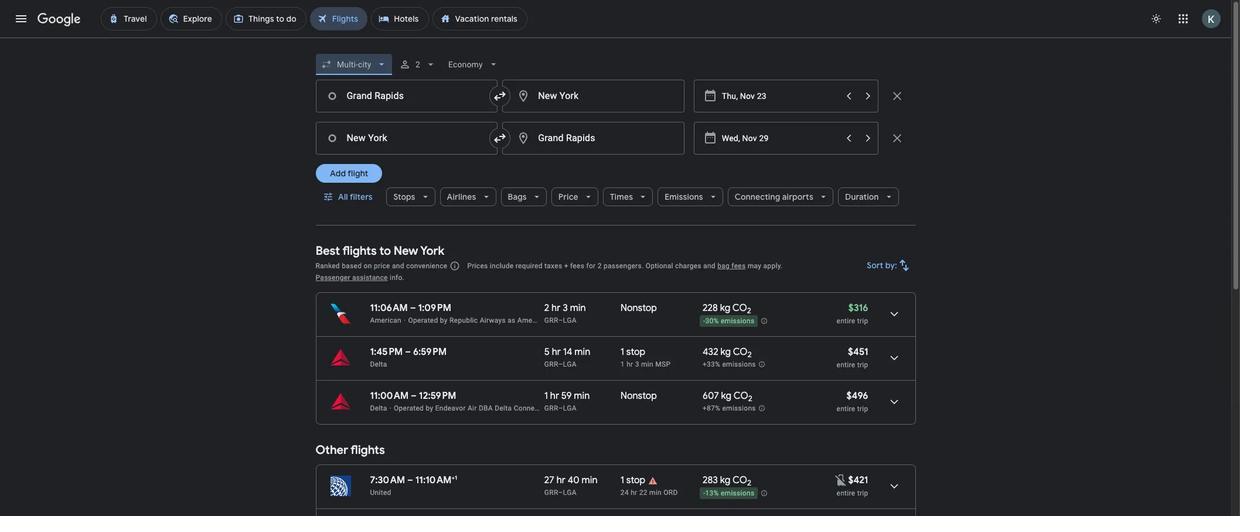 Task type: vqa. For each thing, say whether or not it's contained in the screenshot.
THE ZOOM IN image
no



Task type: locate. For each thing, give the bounding box(es) containing it.
trip
[[858, 317, 869, 325], [858, 361, 869, 369], [858, 405, 869, 413], [858, 490, 869, 498]]

0 vertical spatial operated
[[408, 317, 438, 325]]

0 vertical spatial +
[[564, 262, 569, 270]]

4 lga from the top
[[563, 489, 577, 497]]

1 vertical spatial stop
[[627, 475, 646, 487]]

co inside 432 kg co 2
[[733, 347, 748, 358]]

passenger assistance button
[[316, 274, 388, 282]]

min up total duration 5 hr 14 min. element
[[570, 303, 586, 314]]

emissions down 283 kg co 2
[[721, 490, 755, 498]]

lga down 40
[[563, 489, 577, 497]]

1 horizontal spatial american
[[518, 317, 549, 325]]

hr inside 5 hr 14 min grr – lga
[[552, 347, 561, 358]]

by down 1:09 pm text box
[[440, 317, 448, 325]]

entire inside $451 entire trip
[[837, 361, 856, 369]]

– right 1:45 pm
[[405, 347, 411, 358]]

hr left msp
[[627, 361, 633, 369]]

0 vertical spatial stop
[[627, 347, 646, 358]]

283
[[703, 475, 718, 487]]

1 vertical spatial +
[[452, 474, 455, 482]]

entire for $496
[[837, 405, 856, 413]]

1 nonstop from the top
[[621, 303, 657, 314]]

ranked
[[316, 262, 340, 270]]

apply.
[[764, 262, 783, 270]]

flights for other
[[351, 443, 385, 458]]

entire
[[837, 317, 856, 325], [837, 361, 856, 369], [837, 405, 856, 413], [837, 490, 856, 498]]

hr up eagle
[[552, 303, 561, 314]]

Departure time: 11:06 AM. text field
[[370, 303, 408, 314]]

1 vertical spatial by
[[426, 405, 434, 413]]

grr down 5
[[545, 361, 559, 369]]

prices
[[468, 262, 488, 270]]

times
[[610, 192, 633, 202]]

change appearance image
[[1143, 5, 1171, 33]]

trip inside $496 entire trip
[[858, 405, 869, 413]]

co up +33% emissions
[[733, 347, 748, 358]]

and inside prices include required taxes + fees for 2 passengers. optional charges and bag fees may apply. passenger assistance
[[704, 262, 716, 270]]

min for 1 hr 59 min
[[574, 390, 590, 402]]

operated down 1:09 pm text box
[[408, 317, 438, 325]]

1 horizontal spatial +
[[564, 262, 569, 270]]

hr for 27 hr 40 min
[[557, 475, 566, 487]]

1 trip from the top
[[858, 317, 869, 325]]

grr inside 27 hr 40 min grr – lga
[[545, 489, 559, 497]]

min for 5 hr 14 min
[[575, 347, 591, 358]]

min right 22
[[650, 489, 662, 497]]

grr inside 1 hr 59 min grr – lga
[[545, 405, 559, 413]]

Arrival time: 1:09 PM. text field
[[418, 303, 451, 314]]

fees
[[570, 262, 585, 270], [732, 262, 746, 270]]

include
[[490, 262, 514, 270]]

hr inside 2 hr 3 min grr – lga
[[552, 303, 561, 314]]

trip down $421 text box
[[858, 490, 869, 498]]

2 swap origin and destination. image from the top
[[493, 131, 507, 145]]

stop for 1 stop 1 hr 3 min msp
[[627, 347, 646, 358]]

hr inside 27 hr 40 min grr – lga
[[557, 475, 566, 487]]

Departure text field
[[722, 80, 839, 112]]

american right as
[[518, 317, 549, 325]]

trip inside $316 entire trip
[[858, 317, 869, 325]]

3 trip from the top
[[858, 405, 869, 413]]

may
[[748, 262, 762, 270]]

stops button
[[386, 183, 435, 211]]

0 horizontal spatial 3
[[563, 303, 568, 314]]

delta inside 1:45 pm – 6:59 pm delta
[[370, 361, 387, 369]]

trip for $316
[[858, 317, 869, 325]]

co up +87% emissions
[[734, 390, 749, 402]]

$316
[[849, 303, 869, 314]]

– inside 5 hr 14 min grr – lga
[[559, 361, 563, 369]]

1 vertical spatial operated
[[394, 405, 424, 413]]

co for 607
[[734, 390, 749, 402]]

kg inside 607 kg co 2
[[721, 390, 732, 402]]

-
[[703, 317, 706, 326], [703, 490, 706, 498]]

american down 11:06 am text field
[[370, 317, 402, 325]]

3 up eagle
[[563, 303, 568, 314]]

entire down $451
[[837, 361, 856, 369]]

by for endeavor
[[426, 405, 434, 413]]

operated by endeavor air dba delta connection
[[394, 405, 551, 413]]

co inside 607 kg co 2
[[734, 390, 749, 402]]

min for 27 hr 40 min
[[582, 475, 598, 487]]

228 kg co 2
[[703, 303, 752, 316]]

–
[[410, 303, 416, 314], [559, 317, 563, 325], [405, 347, 411, 358], [559, 361, 563, 369], [411, 390, 417, 402], [559, 405, 563, 413], [407, 475, 413, 487], [559, 489, 563, 497]]

– down 59
[[559, 405, 563, 413]]

1 horizontal spatial fees
[[732, 262, 746, 270]]

american
[[370, 317, 402, 325], [518, 317, 549, 325]]

None search field
[[316, 50, 916, 226]]

228
[[703, 303, 718, 314]]

entire inside $496 entire trip
[[837, 405, 856, 413]]

1 for 1 stop 1 hr 3 min msp
[[621, 347, 624, 358]]

grr up 5
[[545, 317, 559, 325]]

kg up +87% emissions
[[721, 390, 732, 402]]

lga down 14
[[563, 361, 577, 369]]

- down 228 at the right of the page
[[703, 317, 706, 326]]

stop inside 1 stop 1 hr 3 min msp
[[627, 347, 646, 358]]

connection
[[514, 405, 551, 413]]

2 lga from the top
[[563, 361, 577, 369]]

 image
[[390, 405, 392, 413]]

1 - from the top
[[703, 317, 706, 326]]

lga for 59
[[563, 405, 577, 413]]

main content
[[316, 235, 916, 517]]

421 US dollars text field
[[849, 475, 869, 487]]

1 up layover (1 of 1) is a 1 hr 3 min layover at minneapolis–saint paul international airport in minneapolis. element on the bottom of page
[[621, 347, 624, 358]]

lga down 59
[[563, 405, 577, 413]]

1 swap origin and destination. image from the top
[[493, 89, 507, 103]]

emissions button
[[658, 183, 723, 211]]

lga for 40
[[563, 489, 577, 497]]

5 hr 14 min grr – lga
[[545, 347, 591, 369]]

2 nonstop from the top
[[621, 390, 657, 402]]

min right 40
[[582, 475, 598, 487]]

kg inside 228 kg co 2
[[720, 303, 731, 314]]

min inside 2 hr 3 min grr – lga
[[570, 303, 586, 314]]

1 vertical spatial nonstop flight. element
[[621, 390, 657, 404]]

1 1 stop flight. element from the top
[[621, 347, 646, 360]]

stop up layover (1 of 1) is a 1 hr 3 min layover at minneapolis–saint paul international airport in minneapolis. element on the bottom of page
[[627, 347, 646, 358]]

0 vertical spatial -
[[703, 317, 706, 326]]

0 horizontal spatial by
[[426, 405, 434, 413]]

2 and from the left
[[704, 262, 716, 270]]

grr down total duration 1 hr 59 min. element
[[545, 405, 559, 413]]

+ inside prices include required taxes + fees for 2 passengers. optional charges and bag fees may apply. passenger assistance
[[564, 262, 569, 270]]

– inside 2 hr 3 min grr – lga
[[559, 317, 563, 325]]

co inside 228 kg co 2
[[733, 303, 747, 314]]

sort
[[867, 260, 884, 271]]

1 vertical spatial swap origin and destination. image
[[493, 131, 507, 145]]

nonstop flight. element down passengers.
[[621, 303, 657, 316]]

0 horizontal spatial fees
[[570, 262, 585, 270]]

kg inside 432 kg co 2
[[721, 347, 731, 358]]

loading results progress bar
[[0, 38, 1232, 40]]

4 entire from the top
[[837, 490, 856, 498]]

bags
[[508, 192, 527, 202]]

min left msp
[[641, 361, 654, 369]]

– down total duration 2 hr 3 min. element
[[559, 317, 563, 325]]

hr right 27
[[557, 475, 566, 487]]

lga down total duration 2 hr 3 min. element
[[563, 317, 577, 325]]

1 horizontal spatial 3
[[635, 361, 640, 369]]

grr for 2
[[545, 317, 559, 325]]

entire down this price for this flight doesn't include overhead bin access. if you need a carry-on bag, use the bags filter to update prices. 'icon'
[[837, 490, 856, 498]]

2 nonstop flight. element from the top
[[621, 390, 657, 404]]

min for 2 hr 3 min
[[570, 303, 586, 314]]

nonstop
[[621, 303, 657, 314], [621, 390, 657, 402]]

1:09 pm
[[418, 303, 451, 314]]

remove flight from new york to grand rapids on wed, nov 29 image
[[890, 131, 904, 145]]

1 inside 1 hr 59 min grr – lga
[[545, 390, 548, 402]]

11:10 am
[[416, 475, 452, 487]]

2 trip from the top
[[858, 361, 869, 369]]

nonstop down layover (1 of 1) is a 1 hr 3 min layover at minneapolis–saint paul international airport in minneapolis. element on the bottom of page
[[621, 390, 657, 402]]

1:45 pm
[[370, 347, 403, 358]]

co inside 283 kg co 2
[[733, 475, 748, 487]]

and left bag
[[704, 262, 716, 270]]

grr down 27
[[545, 489, 559, 497]]

0 horizontal spatial +
[[452, 474, 455, 482]]

entire down $496
[[837, 405, 856, 413]]

2 grr from the top
[[545, 361, 559, 369]]

1 left msp
[[621, 361, 625, 369]]

1 entire from the top
[[837, 317, 856, 325]]

– down 14
[[559, 361, 563, 369]]

0 vertical spatial 3
[[563, 303, 568, 314]]

607 kg co 2
[[703, 390, 753, 404]]

22
[[639, 489, 648, 497]]

0 horizontal spatial and
[[392, 262, 404, 270]]

stops
[[394, 192, 415, 202]]

trip down $316 text field
[[858, 317, 869, 325]]

taxes
[[545, 262, 562, 270]]

york
[[421, 244, 445, 259]]

lga inside 5 hr 14 min grr – lga
[[563, 361, 577, 369]]

remove flight from grand rapids to new york on thu, nov 23 image
[[890, 89, 904, 103]]

flights
[[343, 244, 377, 259], [351, 443, 385, 458]]

3 lga from the top
[[563, 405, 577, 413]]

+87% emissions
[[703, 405, 756, 413]]

1 right '11:10 am'
[[455, 474, 457, 482]]

flight details. leaves gerald r. ford international airport at 1:45 pm on thursday, november 23 and arrives at laguardia airport at 6:59 pm on thursday, november 23. image
[[880, 344, 908, 372]]

None text field
[[503, 122, 685, 155]]

delta right dba
[[495, 405, 512, 413]]

emissions
[[721, 317, 755, 326], [723, 361, 756, 369], [723, 405, 756, 413], [721, 490, 755, 498]]

14
[[563, 347, 573, 358]]

co
[[733, 303, 747, 314], [733, 347, 748, 358], [734, 390, 749, 402], [733, 475, 748, 487]]

hr left 59
[[550, 390, 559, 402]]

lga
[[563, 317, 577, 325], [563, 361, 577, 369], [563, 405, 577, 413], [563, 489, 577, 497]]

min inside 27 hr 40 min grr – lga
[[582, 475, 598, 487]]

grr inside 5 hr 14 min grr – lga
[[545, 361, 559, 369]]

hr right 5
[[552, 347, 561, 358]]

2 inside 607 kg co 2
[[749, 394, 753, 404]]

2 entire from the top
[[837, 361, 856, 369]]

min right 59
[[574, 390, 590, 402]]

3 inside 2 hr 3 min grr – lga
[[563, 303, 568, 314]]

27
[[545, 475, 555, 487]]

12:59 pm
[[419, 390, 456, 402]]

this price for this flight doesn't include overhead bin access. if you need a carry-on bag, use the bags filter to update prices. image
[[835, 473, 849, 488]]

1 horizontal spatial and
[[704, 262, 716, 270]]

3 entire from the top
[[837, 405, 856, 413]]

2 inside 432 kg co 2
[[748, 350, 752, 360]]

co up -30% emissions
[[733, 303, 747, 314]]

Departure time: 11:00 AM. text field
[[370, 390, 409, 402]]

trip down $496
[[858, 405, 869, 413]]

1 american from the left
[[370, 317, 402, 325]]

flight
[[348, 168, 368, 179]]

1 stop from the top
[[627, 347, 646, 358]]

496 US dollars text field
[[847, 390, 869, 402]]

main content containing best flights to new york
[[316, 235, 916, 517]]

1 up 24
[[621, 475, 624, 487]]

+ inside 7:30 am – 11:10 am + 1
[[452, 474, 455, 482]]

co for 228
[[733, 303, 747, 314]]

by down 12:59 pm
[[426, 405, 434, 413]]

1 vertical spatial 3
[[635, 361, 640, 369]]

– right 7:30 am
[[407, 475, 413, 487]]

kg up -13% emissions
[[720, 475, 731, 487]]

swap origin and destination. image
[[493, 89, 507, 103], [493, 131, 507, 145]]

– inside 7:30 am – 11:10 am + 1
[[407, 475, 413, 487]]

all filters
[[338, 192, 372, 202]]

flights right other
[[351, 443, 385, 458]]

hr for 1 hr 59 min
[[550, 390, 559, 402]]

3 grr from the top
[[545, 405, 559, 413]]

4 grr from the top
[[545, 489, 559, 497]]

- down 283
[[703, 490, 706, 498]]

delta down 1:45 pm text field
[[370, 361, 387, 369]]

None field
[[316, 54, 392, 75], [444, 54, 504, 75], [316, 54, 392, 75], [444, 54, 504, 75]]

add flight button
[[316, 164, 382, 183]]

2 inside 2 hr 3 min grr – lga
[[545, 303, 550, 314]]

new
[[394, 244, 418, 259]]

3 inside 1 stop 1 hr 3 min msp
[[635, 361, 640, 369]]

by
[[440, 317, 448, 325], [426, 405, 434, 413]]

connecting
[[735, 192, 781, 202]]

kg inside 283 kg co 2
[[720, 475, 731, 487]]

endeavor
[[435, 405, 466, 413]]

stop up 22
[[627, 475, 646, 487]]

by:
[[886, 260, 897, 271]]

flights up based
[[343, 244, 377, 259]]

nonstop flight. element
[[621, 303, 657, 316], [621, 390, 657, 404]]

1 stop
[[621, 475, 646, 487]]

– down total duration 27 hr 40 min. "element"
[[559, 489, 563, 497]]

grr inside 2 hr 3 min grr – lga
[[545, 317, 559, 325]]

min inside 1 hr 59 min grr – lga
[[574, 390, 590, 402]]

lga inside 1 hr 59 min grr – lga
[[563, 405, 577, 413]]

1 for 1 hr 59 min grr – lga
[[545, 390, 548, 402]]

for
[[587, 262, 596, 270]]

hr for 2 hr 3 min
[[552, 303, 561, 314]]

3 left msp
[[635, 361, 640, 369]]

1 vertical spatial -
[[703, 490, 706, 498]]

1 stop 1 hr 3 min msp
[[621, 347, 671, 369]]

co up -13% emissions
[[733, 475, 748, 487]]

0 horizontal spatial american
[[370, 317, 402, 325]]

lga inside 27 hr 40 min grr – lga
[[563, 489, 577, 497]]

flight details. leaves gerald r. ford international airport at 11:00 am on thursday, november 23 and arrives at laguardia airport at 12:59 pm on thursday, november 23. image
[[880, 388, 908, 416]]

grr for 1
[[545, 405, 559, 413]]

assistance
[[352, 274, 388, 282]]

co for 432
[[733, 347, 748, 358]]

Arrival time: 12:59 PM. text field
[[419, 390, 456, 402]]

1 inside 7:30 am – 11:10 am + 1
[[455, 474, 457, 482]]

0 vertical spatial flights
[[343, 244, 377, 259]]

all
[[338, 192, 348, 202]]

0 vertical spatial swap origin and destination. image
[[493, 89, 507, 103]]

air
[[468, 405, 477, 413]]

kg up -30% emissions
[[720, 303, 731, 314]]

all filters button
[[316, 183, 382, 211]]

nonstop for 2 hr 3 min
[[621, 303, 657, 314]]

1 vertical spatial flights
[[351, 443, 385, 458]]

hr inside 1 hr 59 min grr – lga
[[550, 390, 559, 402]]

kg up +33% emissions
[[721, 347, 731, 358]]

hr left 22
[[631, 489, 638, 497]]

283 kg co 2
[[703, 475, 752, 489]]

1 up connection
[[545, 390, 548, 402]]

msp
[[656, 361, 671, 369]]

min right 14
[[575, 347, 591, 358]]

$451 entire trip
[[837, 347, 869, 369]]

fees left for on the left
[[570, 262, 585, 270]]

1 lga from the top
[[563, 317, 577, 325]]

min inside 5 hr 14 min grr – lga
[[575, 347, 591, 358]]

kg
[[720, 303, 731, 314], [721, 347, 731, 358], [721, 390, 732, 402], [720, 475, 731, 487]]

fees right bag
[[732, 262, 746, 270]]

Departure time: 7:30 AM. text field
[[370, 475, 405, 487]]

hr inside 1 stop 1 hr 3 min msp
[[627, 361, 633, 369]]

operated down 11:00 am – 12:59 pm
[[394, 405, 424, 413]]

entire down $316 text field
[[837, 317, 856, 325]]

leaves gerald r. ford international airport at 11:00 am on thursday, november 23 and arrives at laguardia airport at 12:59 pm on thursday, november 23. element
[[370, 390, 456, 402]]

min inside 1 stop 1 hr 3 min msp
[[641, 361, 654, 369]]

0 vertical spatial nonstop
[[621, 303, 657, 314]]

trip inside $451 entire trip
[[858, 361, 869, 369]]

1 fees from the left
[[570, 262, 585, 270]]

kg for 432
[[721, 347, 731, 358]]

add flight
[[330, 168, 368, 179]]

None text field
[[316, 80, 498, 113], [503, 80, 685, 113], [316, 122, 498, 155], [316, 80, 498, 113], [503, 80, 685, 113], [316, 122, 498, 155]]

lga inside 2 hr 3 min grr – lga
[[563, 317, 577, 325]]

stop for 1 stop
[[627, 475, 646, 487]]

2
[[416, 60, 420, 69], [598, 262, 602, 270], [545, 303, 550, 314], [747, 306, 752, 316], [748, 350, 752, 360], [749, 394, 753, 404], [748, 479, 752, 489]]

2 stop from the top
[[627, 475, 646, 487]]

lga for 14
[[563, 361, 577, 369]]

trip down $451
[[858, 361, 869, 369]]

1 horizontal spatial by
[[440, 317, 448, 325]]

and right price on the left of page
[[392, 262, 404, 270]]

nonstop down passengers.
[[621, 303, 657, 314]]

1 grr from the top
[[545, 317, 559, 325]]

0 vertical spatial 1 stop flight. element
[[621, 347, 646, 360]]

1
[[621, 347, 624, 358], [621, 361, 625, 369], [545, 390, 548, 402], [455, 474, 457, 482], [621, 475, 624, 487]]

entire inside $316 entire trip
[[837, 317, 856, 325]]

1 vertical spatial nonstop
[[621, 390, 657, 402]]

1 vertical spatial 1 stop flight. element
[[621, 475, 646, 488]]

1 stop flight. element
[[621, 347, 646, 360], [621, 475, 646, 488]]

1 nonstop flight. element from the top
[[621, 303, 657, 316]]

0 vertical spatial by
[[440, 317, 448, 325]]

0 vertical spatial nonstop flight. element
[[621, 303, 657, 316]]

2 - from the top
[[703, 490, 706, 498]]

nonstop flight. element down layover (1 of 1) is a 1 hr 3 min layover at minneapolis–saint paul international airport in minneapolis. element on the bottom of page
[[621, 390, 657, 404]]

co for 283
[[733, 475, 748, 487]]



Task type: describe. For each thing, give the bounding box(es) containing it.
best flights to new york
[[316, 244, 445, 259]]

emissions down 228 kg co 2
[[721, 317, 755, 326]]

other
[[316, 443, 348, 458]]

operated for operated by endeavor air dba delta connection
[[394, 405, 424, 413]]

6:59 pm
[[413, 347, 447, 358]]

leaves gerald r. ford international airport at 11:06 am on thursday, november 23 and arrives at laguardia airport at 1:09 pm on thursday, november 23. element
[[370, 303, 451, 314]]

based
[[342, 262, 362, 270]]

– left 1:09 pm text box
[[410, 303, 416, 314]]

1:45 pm – 6:59 pm delta
[[370, 347, 447, 369]]

dba
[[479, 405, 493, 413]]

operated by republic airways as american eagle
[[408, 317, 569, 325]]

13%
[[706, 490, 719, 498]]

united
[[370, 489, 391, 497]]

ranked based on price and convenience
[[316, 262, 448, 270]]

316 US dollars text field
[[849, 303, 869, 314]]

price
[[559, 192, 579, 202]]

entire trip
[[837, 490, 869, 498]]

2 inside popup button
[[416, 60, 420, 69]]

trip for $496
[[858, 405, 869, 413]]

2 hr 3 min grr – lga
[[545, 303, 586, 325]]

2 inside 228 kg co 2
[[747, 306, 752, 316]]

entire for $451
[[837, 361, 856, 369]]

kg for 283
[[720, 475, 731, 487]]

grr for 27
[[545, 489, 559, 497]]

to
[[380, 244, 391, 259]]

607
[[703, 390, 719, 402]]

7:30 am
[[370, 475, 405, 487]]

nonstop flight. element for 2 hr 3 min
[[621, 303, 657, 316]]

- for 228
[[703, 317, 706, 326]]

grr for 5
[[545, 361, 559, 369]]

flight details. leaves gerald r. ford international airport at 7:30 am on thursday, november 23 and arrives at laguardia airport at 11:10 am on friday, november 24. image
[[880, 473, 908, 501]]

swap origin and destination. image for departure text field
[[493, 89, 507, 103]]

airlines button
[[440, 183, 496, 211]]

by for republic
[[440, 317, 448, 325]]

on
[[364, 262, 372, 270]]

operated for operated by republic airways as american eagle
[[408, 317, 438, 325]]

4 trip from the top
[[858, 490, 869, 498]]

total duration 2 hr 3 min. element
[[545, 303, 621, 316]]

- for 283
[[703, 490, 706, 498]]

trip for $451
[[858, 361, 869, 369]]

connecting airports
[[735, 192, 814, 202]]

11:00 am – 12:59 pm
[[370, 390, 456, 402]]

bags button
[[501, 183, 547, 211]]

Arrival time: 11:10 AM on  Friday, November 24. text field
[[416, 474, 457, 487]]

times button
[[603, 183, 653, 211]]

7:30 am – 11:10 am + 1
[[370, 474, 457, 487]]

-30% emissions
[[703, 317, 755, 326]]

27 hr 40 min grr – lga
[[545, 475, 598, 497]]

sort by:
[[867, 260, 897, 271]]

convenience
[[406, 262, 448, 270]]

+87%
[[703, 405, 721, 413]]

filters
[[350, 192, 372, 202]]

432 kg co 2
[[703, 347, 752, 360]]

emissions down 432 kg co 2
[[723, 361, 756, 369]]

+33%
[[703, 361, 721, 369]]

passengers.
[[604, 262, 644, 270]]

432
[[703, 347, 719, 358]]

airways
[[480, 317, 506, 325]]

Arrival time: 6:59 PM. text field
[[413, 347, 447, 358]]

24
[[621, 489, 629, 497]]

none search field containing add flight
[[316, 50, 916, 226]]

40
[[568, 475, 580, 487]]

2 inside 283 kg co 2
[[748, 479, 752, 489]]

kg for 607
[[721, 390, 732, 402]]

– left arrival time: 12:59 pm. "text box"
[[411, 390, 417, 402]]

– inside 27 hr 40 min grr – lga
[[559, 489, 563, 497]]

learn more about ranking image
[[450, 261, 460, 271]]

duration button
[[838, 183, 899, 211]]

2 fees from the left
[[732, 262, 746, 270]]

price button
[[552, 183, 598, 211]]

flights for best
[[343, 244, 377, 259]]

flight details. leaves gerald r. ford international airport at 11:06 am on thursday, november 23 and arrives at laguardia airport at 1:09 pm on thursday, november 23. image
[[880, 300, 908, 328]]

Departure time: 1:45 PM. text field
[[370, 347, 403, 358]]

11:00 am
[[370, 390, 409, 402]]

charges
[[675, 262, 702, 270]]

$496
[[847, 390, 869, 402]]

emissions down 607 kg co 2
[[723, 405, 756, 413]]

required
[[516, 262, 543, 270]]

11:06 am
[[370, 303, 408, 314]]

1 for 1 stop
[[621, 475, 624, 487]]

1 hr 59 min grr – lga
[[545, 390, 590, 413]]

duration
[[845, 192, 879, 202]]

bag fees button
[[718, 262, 746, 270]]

total duration 27 hr 40 min. element
[[545, 475, 621, 488]]

total duration 5 hr 14 min. element
[[545, 347, 621, 360]]

republic
[[450, 317, 478, 325]]

$496 entire trip
[[837, 390, 869, 413]]

kg for 228
[[720, 303, 731, 314]]

layover (1 of 1) is a 1 hr 3 min layover at minneapolis–saint paul international airport in minneapolis. element
[[621, 360, 697, 369]]

11:06 am – 1:09 pm
[[370, 303, 451, 314]]

2 1 stop flight. element from the top
[[621, 475, 646, 488]]

Departure text field
[[722, 123, 839, 154]]

prices include required taxes + fees for 2 passengers. optional charges and bag fees may apply. passenger assistance
[[316, 262, 783, 282]]

nonstop for 1 hr 59 min
[[621, 390, 657, 402]]

2 button
[[395, 50, 441, 79]]

30%
[[706, 317, 719, 326]]

1 and from the left
[[392, 262, 404, 270]]

sort by: button
[[862, 252, 916, 280]]

total duration 1 hr 59 min. element
[[545, 390, 621, 404]]

layover (1 of 1) is a 24 hr 22 min overnight layover at o'hare international airport in chicago. element
[[621, 488, 697, 498]]

as
[[508, 317, 516, 325]]

bag
[[718, 262, 730, 270]]

passenger
[[316, 274, 350, 282]]

+33% emissions
[[703, 361, 756, 369]]

-13% emissions
[[703, 490, 755, 498]]

nonstop flight. element for 1 hr 59 min
[[621, 390, 657, 404]]

connecting airports button
[[728, 183, 834, 211]]

hr for 5 hr 14 min
[[552, 347, 561, 358]]

entire for $316
[[837, 317, 856, 325]]

swap origin and destination. image for departure text box
[[493, 131, 507, 145]]

best
[[316, 244, 340, 259]]

emissions
[[665, 192, 703, 202]]

ord
[[664, 489, 678, 497]]

leaves gerald r. ford international airport at 7:30 am on thursday, november 23 and arrives at laguardia airport at 11:10 am on friday, november 24. element
[[370, 474, 457, 487]]

2 american from the left
[[518, 317, 549, 325]]

– inside 1 hr 59 min grr – lga
[[559, 405, 563, 413]]

451 US dollars text field
[[848, 347, 869, 358]]

price
[[374, 262, 390, 270]]

eagle
[[551, 317, 569, 325]]

– inside 1:45 pm – 6:59 pm delta
[[405, 347, 411, 358]]

add
[[330, 168, 346, 179]]

lga for 3
[[563, 317, 577, 325]]

optional
[[646, 262, 674, 270]]

main menu image
[[14, 12, 28, 26]]

59
[[562, 390, 572, 402]]

airlines
[[447, 192, 476, 202]]

leaves gerald r. ford international airport at 1:45 pm on thursday, november 23 and arrives at laguardia airport at 6:59 pm on thursday, november 23. element
[[370, 347, 447, 358]]

5
[[545, 347, 550, 358]]

delta down 11:00 am text box
[[370, 405, 387, 413]]

2 inside prices include required taxes + fees for 2 passengers. optional charges and bag fees may apply. passenger assistance
[[598, 262, 602, 270]]

24 hr 22 min ord
[[621, 489, 678, 497]]

$316 entire trip
[[837, 303, 869, 325]]



